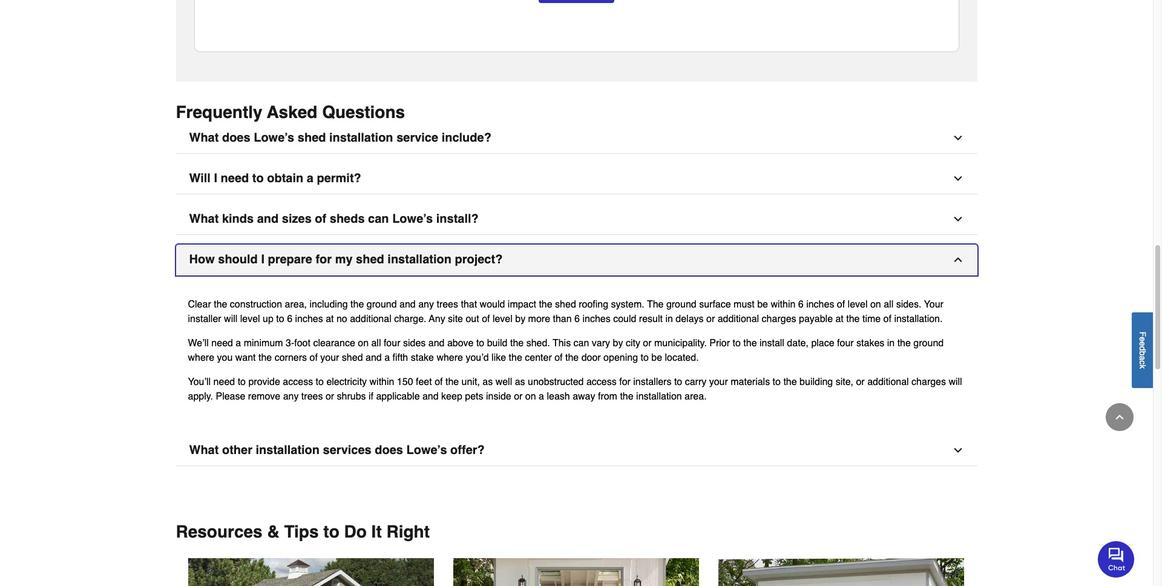 Task type: vqa. For each thing, say whether or not it's contained in the screenshot.
middle product
no



Task type: describe. For each thing, give the bounding box(es) containing it.
by inside we'll need a minimum 3-foot clearance on all four sides and above to build the shed. this can vary by city or municipality. prior to the install date, place four stakes in the ground where you want the corners of your shed and a fifth stake where you'd like the center of the door opening to be located.
[[613, 338, 624, 349]]

installers
[[634, 377, 672, 387]]

right
[[387, 522, 430, 541]]

permit?
[[317, 171, 361, 185]]

chevron up image inside how should i prepare for my shed installation project? 'button'
[[952, 254, 965, 266]]

date,
[[788, 338, 809, 349]]

chevron down image for what other installation services does lowe's offer?
[[952, 444, 965, 456]]

installation inside you'll need to provide access to electricity within 150 feet of the unit, as well as unobstructed access for installers to carry your materials to the building site, or additional charges will apply. please remove any trees or shrubs if applicable and keep pets inside or on a leash away from the installation area.
[[637, 391, 682, 402]]

place
[[812, 338, 835, 349]]

what for what does lowe's shed installation service include?
[[189, 131, 219, 145]]

result
[[639, 314, 663, 324]]

what other installation services does lowe's offer?
[[189, 443, 485, 457]]

frequently asked questions
[[176, 102, 405, 122]]

2 as from the left
[[515, 377, 525, 387]]

asked
[[267, 102, 318, 122]]

the left time
[[847, 314, 860, 324]]

foot
[[295, 338, 311, 349]]

on inside you'll need to provide access to electricity within 150 feet of the unit, as well as unobstructed access for installers to carry your materials to the building site, or additional charges will apply. please remove any trees or shrubs if applicable and keep pets inside or on a leash away from the installation area.
[[526, 391, 536, 402]]

sizes
[[282, 212, 312, 226]]

to up 'you'd'
[[477, 338, 485, 349]]

a storage shed set up as a home office she shed with french doors and office furnishings. image
[[719, 558, 965, 586]]

to left carry
[[675, 377, 683, 387]]

shrubs
[[337, 391, 366, 402]]

to inside will i need to obtain a permit? button
[[252, 171, 264, 185]]

shed inside clear the construction area, including the ground and any trees that would impact the shed roofing system. the ground surface must be within 6 inches of level on all sides. your installer will level up to 6 inches at no additional charge. any site out of level by more than 6 inches could result in delays or additional charges payable at the time of installation.
[[555, 299, 576, 310]]

sheds
[[330, 212, 365, 226]]

include?
[[442, 131, 492, 145]]

surface
[[700, 299, 731, 310]]

chevron up image inside scroll to top element
[[1114, 411, 1127, 423]]

any inside clear the construction area, including the ground and any trees that would impact the shed roofing system. the ground surface must be within 6 inches of level on all sides. your installer will level up to 6 inches at no additional charge. any site out of level by more than 6 inches could result in delays or additional charges payable at the time of installation.
[[419, 299, 434, 310]]

if
[[369, 391, 374, 402]]

to up please in the left of the page
[[238, 377, 246, 387]]

materials
[[731, 377, 771, 387]]

2 at from the left
[[836, 314, 844, 324]]

0 horizontal spatial additional
[[350, 314, 392, 324]]

prepare
[[268, 252, 312, 266]]

please
[[216, 391, 246, 402]]

payable
[[799, 314, 833, 324]]

will
[[189, 171, 211, 185]]

i inside 'button'
[[261, 252, 265, 266]]

you'd
[[466, 352, 489, 363]]

2 horizontal spatial 6
[[799, 299, 804, 310]]

of inside you'll need to provide access to electricity within 150 feet of the unit, as well as unobstructed access for installers to carry your materials to the building site, or additional charges will apply. please remove any trees or shrubs if applicable and keep pets inside or on a leash away from the installation area.
[[435, 377, 443, 387]]

you'll need to provide access to electricity within 150 feet of the unit, as well as unobstructed access for installers to carry your materials to the building site, or additional charges will apply. please remove any trees or shrubs if applicable and keep pets inside or on a leash away from the installation area.
[[188, 377, 963, 402]]

obtain
[[267, 171, 304, 185]]

build
[[487, 338, 508, 349]]

the down installation.
[[898, 338, 911, 349]]

what kinds and sizes of sheds can lowe's install? button
[[176, 204, 978, 235]]

shed inside 'button'
[[356, 252, 384, 266]]

roofing
[[579, 299, 609, 310]]

leash
[[547, 391, 570, 402]]

a gray and white wood storage shed with windows and twin doors set up in a fenced backyard. image
[[188, 558, 434, 586]]

a up k
[[1139, 356, 1148, 360]]

your inside you'll need to provide access to electricity within 150 feet of the unit, as well as unobstructed access for installers to carry your materials to the building site, or additional charges will apply. please remove any trees or shrubs if applicable and keep pets inside or on a leash away from the installation area.
[[710, 377, 729, 387]]

1 horizontal spatial 6
[[575, 314, 580, 324]]

sides.
[[897, 299, 922, 310]]

from
[[598, 391, 618, 402]]

1 access from the left
[[283, 377, 313, 387]]

trees inside clear the construction area, including the ground and any trees that would impact the shed roofing system. the ground surface must be within 6 inches of level on all sides. your installer will level up to 6 inches at no additional charge. any site out of level by more than 6 inches could result in delays or additional charges payable at the time of installation.
[[437, 299, 458, 310]]

frequently
[[176, 102, 263, 122]]

to left electricity
[[316, 377, 324, 387]]

above
[[448, 338, 474, 349]]

b
[[1139, 351, 1148, 356]]

no
[[337, 314, 348, 324]]

to right opening
[[641, 352, 649, 363]]

to inside clear the construction area, including the ground and any trees that would impact the shed roofing system. the ground surface must be within 6 inches of level on all sides. your installer will level up to 6 inches at no additional charge. any site out of level by more than 6 inches could result in delays or additional charges payable at the time of installation.
[[276, 314, 284, 324]]

f
[[1139, 332, 1148, 337]]

2 where from the left
[[437, 352, 463, 363]]

center
[[525, 352, 552, 363]]

or inside clear the construction area, including the ground and any trees that would impact the shed roofing system. the ground surface must be within 6 inches of level on all sides. your installer will level up to 6 inches at no additional charge. any site out of level by more than 6 inches could result in delays or additional charges payable at the time of installation.
[[707, 314, 715, 324]]

electricity
[[327, 377, 367, 387]]

pets
[[465, 391, 484, 402]]

tips
[[284, 522, 319, 541]]

in inside we'll need a minimum 3-foot clearance on all four sides and above to build the shed. this can vary by city or municipality. prior to the install date, place four stakes in the ground where you want the corners of your shed and a fifth stake where you'd like the center of the door opening to be located.
[[888, 338, 895, 349]]

on inside we'll need a minimum 3-foot clearance on all four sides and above to build the shed. this can vary by city or municipality. prior to the install date, place four stakes in the ground where you want the corners of your shed and a fifth stake where you'd like the center of the door opening to be located.
[[358, 338, 369, 349]]

do
[[344, 522, 367, 541]]

away
[[573, 391, 596, 402]]

1 vertical spatial lowe's
[[393, 212, 433, 226]]

should
[[218, 252, 258, 266]]

can inside we'll need a minimum 3-foot clearance on all four sides and above to build the shed. this can vary by city or municipality. prior to the install date, place four stakes in the ground where you want the corners of your shed and a fifth stake where you'd like the center of the door opening to be located.
[[574, 338, 590, 349]]

0 horizontal spatial ground
[[367, 299, 397, 310]]

what for what kinds and sizes of sheds can lowe's install?
[[189, 212, 219, 226]]

1 horizontal spatial does
[[375, 443, 403, 457]]

other
[[222, 443, 253, 457]]

any inside you'll need to provide access to electricity within 150 feet of the unit, as well as unobstructed access for installers to carry your materials to the building site, or additional charges will apply. please remove any trees or shrubs if applicable and keep pets inside or on a leash away from the installation area.
[[283, 391, 299, 402]]

what other installation services does lowe's offer? button
[[176, 435, 978, 466]]

need for to
[[214, 377, 235, 387]]

unit,
[[462, 377, 480, 387]]

city
[[626, 338, 641, 349]]

this
[[553, 338, 571, 349]]

a video about building a she shed. image
[[453, 558, 699, 586]]

questions
[[322, 102, 405, 122]]

site,
[[836, 377, 854, 387]]

f e e d b a c k button
[[1133, 312, 1154, 388]]

the up the keep
[[446, 377, 459, 387]]

stake
[[411, 352, 434, 363]]

all inside clear the construction area, including the ground and any trees that would impact the shed roofing system. the ground surface must be within 6 inches of level on all sides. your installer will level up to 6 inches at no additional charge. any site out of level by more than 6 inches could result in delays or additional charges payable at the time of installation.
[[884, 299, 894, 310]]

and inside clear the construction area, including the ground and any trees that would impact the shed roofing system. the ground surface must be within 6 inches of level on all sides. your installer will level up to 6 inches at no additional charge. any site out of level by more than 6 inches could result in delays or additional charges payable at the time of installation.
[[400, 299, 416, 310]]

and inside you'll need to provide access to electricity within 150 feet of the unit, as well as unobstructed access for installers to carry your materials to the building site, or additional charges will apply. please remove any trees or shrubs if applicable and keep pets inside or on a leash away from the installation area.
[[423, 391, 439, 402]]

1 horizontal spatial level
[[493, 314, 513, 324]]

0 horizontal spatial does
[[222, 131, 251, 145]]

install
[[760, 338, 785, 349]]

door
[[582, 352, 601, 363]]

how should i prepare for my shed installation project?
[[189, 252, 503, 266]]

like
[[492, 352, 506, 363]]

shed.
[[527, 338, 550, 349]]

the up more
[[539, 299, 553, 310]]

within inside clear the construction area, including the ground and any trees that would impact the shed roofing system. the ground surface must be within 6 inches of level on all sides. your installer will level up to 6 inches at no additional charge. any site out of level by more than 6 inches could result in delays or additional charges payable at the time of installation.
[[771, 299, 796, 310]]

site
[[448, 314, 463, 324]]

project?
[[455, 252, 503, 266]]

up
[[263, 314, 274, 324]]

chevron down image for what kinds and sizes of sheds can lowe's install?
[[952, 213, 965, 225]]

installation down questions
[[329, 131, 393, 145]]

than
[[553, 314, 572, 324]]

the left install
[[744, 338, 757, 349]]

additional inside you'll need to provide access to electricity within 150 feet of the unit, as well as unobstructed access for installers to carry your materials to the building site, or additional charges will apply. please remove any trees or shrubs if applicable and keep pets inside or on a leash away from the installation area.
[[868, 377, 910, 387]]

charges inside you'll need to provide access to electricity within 150 feet of the unit, as well as unobstructed access for installers to carry your materials to the building site, or additional charges will apply. please remove any trees or shrubs if applicable and keep pets inside or on a leash away from the installation area.
[[912, 377, 947, 387]]

well
[[496, 377, 513, 387]]

k
[[1139, 365, 1148, 369]]

and inside button
[[257, 212, 279, 226]]

time
[[863, 314, 881, 324]]

you'll
[[188, 377, 211, 387]]

what for what other installation services does lowe's offer?
[[189, 443, 219, 457]]

150
[[397, 377, 413, 387]]

a right obtain
[[307, 171, 314, 185]]

any
[[429, 314, 446, 324]]

we'll
[[188, 338, 209, 349]]

prior
[[710, 338, 730, 349]]

1 four from the left
[[384, 338, 401, 349]]

how
[[189, 252, 215, 266]]

to left the do
[[324, 522, 340, 541]]

apply.
[[188, 391, 213, 402]]

the right build
[[511, 338, 524, 349]]

your
[[925, 299, 944, 310]]

0 horizontal spatial 6
[[287, 314, 293, 324]]

we'll need a minimum 3-foot clearance on all four sides and above to build the shed. this can vary by city or municipality. prior to the install date, place four stakes in the ground where you want the corners of your shed and a fifth stake where you'd like the center of the door opening to be located.
[[188, 338, 944, 363]]

stakes
[[857, 338, 885, 349]]

or inside we'll need a minimum 3-foot clearance on all four sides and above to build the shed. this can vary by city or municipality. prior to the install date, place four stakes in the ground where you want the corners of your shed and a fifth stake where you'd like the center of the door opening to be located.
[[643, 338, 652, 349]]

opening
[[604, 352, 638, 363]]

fifth
[[393, 352, 408, 363]]



Task type: locate. For each thing, give the bounding box(es) containing it.
the down minimum
[[259, 352, 272, 363]]

does right services
[[375, 443, 403, 457]]

1 horizontal spatial will
[[949, 377, 963, 387]]

vary
[[592, 338, 611, 349]]

0 vertical spatial your
[[321, 352, 339, 363]]

out
[[466, 314, 480, 324]]

0 horizontal spatial where
[[188, 352, 214, 363]]

or down surface
[[707, 314, 715, 324]]

6 right the than
[[575, 314, 580, 324]]

installation inside 'button'
[[388, 252, 452, 266]]

to right materials in the right bottom of the page
[[773, 377, 781, 387]]

i right should
[[261, 252, 265, 266]]

lowe's left 'offer?'
[[407, 443, 447, 457]]

services
[[323, 443, 372, 457]]

i
[[214, 171, 217, 185], [261, 252, 265, 266]]

0 vertical spatial on
[[871, 299, 882, 310]]

chevron down image for will i need to obtain a permit?
[[952, 172, 965, 185]]

2 horizontal spatial inches
[[807, 299, 835, 310]]

0 vertical spatial any
[[419, 299, 434, 310]]

2 horizontal spatial on
[[871, 299, 882, 310]]

any right the remove
[[283, 391, 299, 402]]

by up opening
[[613, 338, 624, 349]]

0 horizontal spatial at
[[326, 314, 334, 324]]

1 vertical spatial i
[[261, 252, 265, 266]]

2 e from the top
[[1139, 341, 1148, 346]]

as
[[483, 377, 493, 387], [515, 377, 525, 387]]

feet
[[416, 377, 432, 387]]

1 horizontal spatial additional
[[718, 314, 760, 324]]

1 vertical spatial in
[[888, 338, 895, 349]]

1 horizontal spatial within
[[771, 299, 796, 310]]

will inside you'll need to provide access to electricity within 150 feet of the unit, as well as unobstructed access for installers to carry your materials to the building site, or additional charges will apply. please remove any trees or shrubs if applicable and keep pets inside or on a leash away from the installation area.
[[949, 377, 963, 387]]

resources
[[176, 522, 263, 541]]

1 horizontal spatial for
[[620, 377, 631, 387]]

1 horizontal spatial on
[[526, 391, 536, 402]]

or left shrubs
[[326, 391, 334, 402]]

within inside you'll need to provide access to electricity within 150 feet of the unit, as well as unobstructed access for installers to carry your materials to the building site, or additional charges will apply. please remove any trees or shrubs if applicable and keep pets inside or on a leash away from the installation area.
[[370, 377, 395, 387]]

0 horizontal spatial on
[[358, 338, 369, 349]]

all inside we'll need a minimum 3-foot clearance on all four sides and above to build the shed. this can vary by city or municipality. prior to the install date, place four stakes in the ground where you want the corners of your shed and a fifth stake where you'd like the center of the door opening to be located.
[[372, 338, 381, 349]]

0 horizontal spatial charges
[[762, 314, 797, 324]]

ground inside we'll need a minimum 3-foot clearance on all four sides and above to build the shed. this can vary by city or municipality. prior to the install date, place four stakes in the ground where you want the corners of your shed and a fifth stake where you'd like the center of the door opening to be located.
[[914, 338, 944, 349]]

the left building
[[784, 377, 797, 387]]

0 horizontal spatial chevron up image
[[952, 254, 965, 266]]

what does lowe's shed installation service include? button
[[176, 123, 978, 154]]

1 horizontal spatial inches
[[583, 314, 611, 324]]

level down would
[[493, 314, 513, 324]]

on left leash
[[526, 391, 536, 402]]

2 vertical spatial need
[[214, 377, 235, 387]]

0 horizontal spatial four
[[384, 338, 401, 349]]

0 vertical spatial what
[[189, 131, 219, 145]]

0 vertical spatial need
[[221, 171, 249, 185]]

within
[[771, 299, 796, 310], [370, 377, 395, 387]]

must
[[734, 299, 755, 310]]

applicable
[[376, 391, 420, 402]]

scroll to top element
[[1107, 403, 1134, 431]]

the right clear
[[214, 299, 227, 310]]

or right city
[[643, 338, 652, 349]]

need inside button
[[221, 171, 249, 185]]

be inside we'll need a minimum 3-foot clearance on all four sides and above to build the shed. this can vary by city or municipality. prior to the install date, place four stakes in the ground where you want the corners of your shed and a fifth stake where you'd like the center of the door opening to be located.
[[652, 352, 663, 363]]

or right inside
[[514, 391, 523, 402]]

1 horizontal spatial any
[[419, 299, 434, 310]]

2 horizontal spatial additional
[[868, 377, 910, 387]]

will inside clear the construction area, including the ground and any trees that would impact the shed roofing system. the ground surface must be within 6 inches of level on all sides. your installer will level up to 6 inches at no additional charge. any site out of level by more than 6 inches could result in delays or additional charges payable at the time of installation.
[[224, 314, 238, 324]]

0 horizontal spatial within
[[370, 377, 395, 387]]

a up want
[[236, 338, 241, 349]]

kinds
[[222, 212, 254, 226]]

your right carry
[[710, 377, 729, 387]]

shed inside we'll need a minimum 3-foot clearance on all four sides and above to build the shed. this can vary by city or municipality. prior to the install date, place four stakes in the ground where you want the corners of your shed and a fifth stake where you'd like the center of the door opening to be located.
[[342, 352, 363, 363]]

d
[[1139, 346, 1148, 351]]

i inside button
[[214, 171, 217, 185]]

1 chevron down image from the top
[[952, 172, 965, 185]]

0 horizontal spatial can
[[368, 212, 389, 226]]

at left the no on the left of page
[[326, 314, 334, 324]]

c
[[1139, 360, 1148, 365]]

shed inside button
[[298, 131, 326, 145]]

0 horizontal spatial all
[[372, 338, 381, 349]]

four
[[384, 338, 401, 349], [838, 338, 854, 349]]

1 vertical spatial chevron up image
[[1114, 411, 1127, 423]]

chevron down image inside will i need to obtain a permit? button
[[952, 172, 965, 185]]

be right the must
[[758, 299, 769, 310]]

1 vertical spatial will
[[949, 377, 963, 387]]

2 chevron down image from the top
[[952, 213, 965, 225]]

0 horizontal spatial in
[[666, 314, 673, 324]]

chevron down image
[[952, 172, 965, 185], [952, 213, 965, 225], [952, 444, 965, 456]]

installer
[[188, 314, 221, 324]]

does down frequently
[[222, 131, 251, 145]]

additional down stakes
[[868, 377, 910, 387]]

and left fifth
[[366, 352, 382, 363]]

2 vertical spatial on
[[526, 391, 536, 402]]

be up installers
[[652, 352, 663, 363]]

offer?
[[451, 443, 485, 457]]

ground
[[367, 299, 397, 310], [667, 299, 697, 310], [914, 338, 944, 349]]

1 horizontal spatial as
[[515, 377, 525, 387]]

need for a
[[212, 338, 233, 349]]

0 vertical spatial lowe's
[[254, 131, 295, 145]]

as right well
[[515, 377, 525, 387]]

the down this
[[566, 352, 579, 363]]

1 vertical spatial your
[[710, 377, 729, 387]]

any up any
[[419, 299, 434, 310]]

of inside button
[[315, 212, 327, 226]]

1 vertical spatial can
[[574, 338, 590, 349]]

lowe's down frequently asked questions
[[254, 131, 295, 145]]

as left well
[[483, 377, 493, 387]]

for
[[316, 252, 332, 266], [620, 377, 631, 387]]

0 vertical spatial within
[[771, 299, 796, 310]]

in inside clear the construction area, including the ground and any trees that would impact the shed roofing system. the ground surface must be within 6 inches of level on all sides. your installer will level up to 6 inches at no additional charge. any site out of level by more than 6 inches could result in delays or additional charges payable at the time of installation.
[[666, 314, 673, 324]]

provide
[[249, 377, 280, 387]]

all left sides
[[372, 338, 381, 349]]

0 vertical spatial chevron down image
[[952, 172, 965, 185]]

lowe's
[[254, 131, 295, 145], [393, 212, 433, 226], [407, 443, 447, 457]]

the right including
[[351, 299, 364, 310]]

inches up the payable
[[807, 299, 835, 310]]

6 down area,
[[287, 314, 293, 324]]

0 vertical spatial does
[[222, 131, 251, 145]]

1 horizontal spatial charges
[[912, 377, 947, 387]]

shed right my
[[356, 252, 384, 266]]

installation.
[[895, 314, 943, 324]]

inches down roofing
[[583, 314, 611, 324]]

2 four from the left
[[838, 338, 854, 349]]

0 horizontal spatial by
[[516, 314, 526, 324]]

for down opening
[[620, 377, 631, 387]]

0 vertical spatial chevron up image
[[952, 254, 965, 266]]

1 horizontal spatial in
[[888, 338, 895, 349]]

1 vertical spatial does
[[375, 443, 403, 457]]

trees left shrubs
[[302, 391, 323, 402]]

installation down install?
[[388, 252, 452, 266]]

0 vertical spatial in
[[666, 314, 673, 324]]

6 up the payable
[[799, 299, 804, 310]]

chat invite button image
[[1099, 541, 1136, 578]]

sides
[[403, 338, 426, 349]]

construction
[[230, 299, 282, 310]]

on up time
[[871, 299, 882, 310]]

0 vertical spatial by
[[516, 314, 526, 324]]

2 access from the left
[[587, 377, 617, 387]]

1 horizontal spatial i
[[261, 252, 265, 266]]

on right clearance
[[358, 338, 369, 349]]

more
[[529, 314, 551, 324]]

1 e from the top
[[1139, 337, 1148, 341]]

inches
[[807, 299, 835, 310], [295, 314, 323, 324], [583, 314, 611, 324]]

need
[[221, 171, 249, 185], [212, 338, 233, 349], [214, 377, 235, 387]]

minimum
[[244, 338, 283, 349]]

1 where from the left
[[188, 352, 214, 363]]

for inside 'button'
[[316, 252, 332, 266]]

and up charge.
[[400, 299, 416, 310]]

will
[[224, 314, 238, 324], [949, 377, 963, 387]]

can inside button
[[368, 212, 389, 226]]

&
[[267, 522, 280, 541]]

located.
[[665, 352, 699, 363]]

3 chevron down image from the top
[[952, 444, 965, 456]]

additional right the no on the left of page
[[350, 314, 392, 324]]

trees
[[437, 299, 458, 310], [302, 391, 323, 402]]

2 horizontal spatial ground
[[914, 338, 944, 349]]

all left sides.
[[884, 299, 894, 310]]

for left my
[[316, 252, 332, 266]]

the
[[647, 299, 664, 310]]

the
[[214, 299, 227, 310], [351, 299, 364, 310], [539, 299, 553, 310], [847, 314, 860, 324], [511, 338, 524, 349], [744, 338, 757, 349], [898, 338, 911, 349], [259, 352, 272, 363], [509, 352, 523, 363], [566, 352, 579, 363], [446, 377, 459, 387], [784, 377, 797, 387], [620, 391, 634, 402]]

i right will
[[214, 171, 217, 185]]

how should i prepare for my shed installation project? button
[[176, 244, 978, 275]]

0 horizontal spatial be
[[652, 352, 663, 363]]

0 horizontal spatial as
[[483, 377, 493, 387]]

chevron down image inside what kinds and sizes of sheds can lowe's install? button
[[952, 213, 965, 225]]

level down construction
[[240, 314, 260, 324]]

can right sheds
[[368, 212, 389, 226]]

chevron down image inside what other installation services does lowe's offer? button
[[952, 444, 965, 456]]

0 vertical spatial trees
[[437, 299, 458, 310]]

what
[[189, 131, 219, 145], [189, 212, 219, 226], [189, 443, 219, 457]]

0 vertical spatial all
[[884, 299, 894, 310]]

1 vertical spatial by
[[613, 338, 624, 349]]

charge.
[[394, 314, 427, 324]]

1 vertical spatial any
[[283, 391, 299, 402]]

including
[[310, 299, 348, 310]]

clear the construction area, including the ground and any trees that would impact the shed roofing system. the ground surface must be within 6 inches of level on all sides. your installer will level up to 6 inches at no additional charge. any site out of level by more than 6 inches could result in delays or additional charges payable at the time of installation.
[[188, 299, 944, 324]]

on inside clear the construction area, including the ground and any trees that would impact the shed roofing system. the ground surface must be within 6 inches of level on all sides. your installer will level up to 6 inches at no additional charge. any site out of level by more than 6 inches could result in delays or additional charges payable at the time of installation.
[[871, 299, 882, 310]]

a left leash
[[539, 391, 545, 402]]

within right the must
[[771, 299, 796, 310]]

your inside we'll need a minimum 3-foot clearance on all four sides and above to build the shed. this can vary by city or municipality. prior to the install date, place four stakes in the ground where you want the corners of your shed and a fifth stake where you'd like the center of the door opening to be located.
[[321, 352, 339, 363]]

a
[[307, 171, 314, 185], [236, 338, 241, 349], [385, 352, 390, 363], [1139, 356, 1148, 360], [539, 391, 545, 402]]

1 horizontal spatial ground
[[667, 299, 697, 310]]

to left obtain
[[252, 171, 264, 185]]

0 horizontal spatial level
[[240, 314, 260, 324]]

the right from at the bottom of page
[[620, 391, 634, 402]]

1 vertical spatial what
[[189, 212, 219, 226]]

and down the feet
[[423, 391, 439, 402]]

and up stake
[[429, 338, 445, 349]]

and left sizes at the left top of the page
[[257, 212, 279, 226]]

a inside you'll need to provide access to electricity within 150 feet of the unit, as well as unobstructed access for installers to carry your materials to the building site, or additional charges will apply. please remove any trees or shrubs if applicable and keep pets inside or on a leash away from the installation area.
[[539, 391, 545, 402]]

0 horizontal spatial will
[[224, 314, 238, 324]]

1 as from the left
[[483, 377, 493, 387]]

1 vertical spatial chevron down image
[[952, 213, 965, 225]]

2 vertical spatial lowe's
[[407, 443, 447, 457]]

1 vertical spatial be
[[652, 352, 663, 363]]

additional
[[350, 314, 392, 324], [718, 314, 760, 324], [868, 377, 910, 387]]

will i need to obtain a permit? button
[[176, 163, 978, 194]]

2 what from the top
[[189, 212, 219, 226]]

0 horizontal spatial for
[[316, 252, 332, 266]]

the right like
[[509, 352, 523, 363]]

at right the payable
[[836, 314, 844, 324]]

what kinds and sizes of sheds can lowe's install?
[[189, 212, 479, 226]]

1 horizontal spatial by
[[613, 338, 624, 349]]

four right place
[[838, 338, 854, 349]]

access up from at the bottom of page
[[587, 377, 617, 387]]

1 horizontal spatial all
[[884, 299, 894, 310]]

level up time
[[848, 299, 868, 310]]

chevron up image
[[952, 254, 965, 266], [1114, 411, 1127, 423]]

1 vertical spatial all
[[372, 338, 381, 349]]

1 horizontal spatial be
[[758, 299, 769, 310]]

inches down area,
[[295, 314, 323, 324]]

1 at from the left
[[326, 314, 334, 324]]

by
[[516, 314, 526, 324], [613, 338, 624, 349]]

lowe's left install?
[[393, 212, 433, 226]]

ground up charge.
[[367, 299, 397, 310]]

0 vertical spatial can
[[368, 212, 389, 226]]

0 horizontal spatial inches
[[295, 314, 323, 324]]

impact
[[508, 299, 537, 310]]

ground down installation.
[[914, 338, 944, 349]]

1 horizontal spatial access
[[587, 377, 617, 387]]

shed down asked at left
[[298, 131, 326, 145]]

need up please in the left of the page
[[214, 377, 235, 387]]

within up if
[[370, 377, 395, 387]]

f e e d b a c k
[[1139, 332, 1148, 369]]

access down "corners" at the left bottom of the page
[[283, 377, 313, 387]]

any
[[419, 299, 434, 310], [283, 391, 299, 402]]

0 horizontal spatial access
[[283, 377, 313, 387]]

be inside clear the construction area, including the ground and any trees that would impact the shed roofing system. the ground surface must be within 6 inches of level on all sides. your installer will level up to 6 inches at no additional charge. any site out of level by more than 6 inches could result in delays or additional charges payable at the time of installation.
[[758, 299, 769, 310]]

1 horizontal spatial chevron up image
[[1114, 411, 1127, 423]]

can up door
[[574, 338, 590, 349]]

want
[[235, 352, 256, 363]]

what down frequently
[[189, 131, 219, 145]]

shed
[[298, 131, 326, 145], [356, 252, 384, 266], [555, 299, 576, 310], [342, 352, 363, 363]]

clearance
[[313, 338, 355, 349]]

1 vertical spatial on
[[358, 338, 369, 349]]

where down we'll
[[188, 352, 214, 363]]

6
[[799, 299, 804, 310], [287, 314, 293, 324], [575, 314, 580, 324]]

trees inside you'll need to provide access to electricity within 150 feet of the unit, as well as unobstructed access for installers to carry your materials to the building site, or additional charges will apply. please remove any trees or shrubs if applicable and keep pets inside or on a leash away from the installation area.
[[302, 391, 323, 402]]

0 vertical spatial for
[[316, 252, 332, 266]]

ground up delays
[[667, 299, 697, 310]]

where
[[188, 352, 214, 363], [437, 352, 463, 363]]

1 horizontal spatial where
[[437, 352, 463, 363]]

1 vertical spatial trees
[[302, 391, 323, 402]]

1 horizontal spatial your
[[710, 377, 729, 387]]

trees up site on the left bottom of page
[[437, 299, 458, 310]]

to
[[252, 171, 264, 185], [276, 314, 284, 324], [477, 338, 485, 349], [733, 338, 741, 349], [641, 352, 649, 363], [238, 377, 246, 387], [316, 377, 324, 387], [675, 377, 683, 387], [773, 377, 781, 387], [324, 522, 340, 541]]

3-
[[286, 338, 295, 349]]

my
[[335, 252, 353, 266]]

or right site,
[[857, 377, 865, 387]]

1 what from the top
[[189, 131, 219, 145]]

that
[[461, 299, 477, 310]]

0 horizontal spatial your
[[321, 352, 339, 363]]

installation right other
[[256, 443, 320, 457]]

to right prior on the right
[[733, 338, 741, 349]]

1 vertical spatial for
[[620, 377, 631, 387]]

0 vertical spatial will
[[224, 314, 238, 324]]

1 horizontal spatial trees
[[437, 299, 458, 310]]

0 vertical spatial charges
[[762, 314, 797, 324]]

need inside we'll need a minimum 3-foot clearance on all four sides and above to build the shed. this can vary by city or municipality. prior to the install date, place four stakes in the ground where you want the corners of your shed and a fifth stake where you'd like the center of the door opening to be located.
[[212, 338, 233, 349]]

delays
[[676, 314, 704, 324]]

at
[[326, 314, 334, 324], [836, 314, 844, 324]]

clear
[[188, 299, 211, 310]]

in right stakes
[[888, 338, 895, 349]]

e up the d
[[1139, 337, 1148, 341]]

3 what from the top
[[189, 443, 219, 457]]

2 vertical spatial chevron down image
[[952, 444, 965, 456]]

chevron down image
[[952, 132, 965, 144]]

0 horizontal spatial any
[[283, 391, 299, 402]]

0 horizontal spatial i
[[214, 171, 217, 185]]

level
[[848, 299, 868, 310], [240, 314, 260, 324], [493, 314, 513, 324]]

or
[[707, 314, 715, 324], [643, 338, 652, 349], [857, 377, 865, 387], [326, 391, 334, 402], [514, 391, 523, 402]]

shed up the than
[[555, 299, 576, 310]]

carry
[[685, 377, 707, 387]]

2 vertical spatial what
[[189, 443, 219, 457]]

in right the result
[[666, 314, 673, 324]]

by inside clear the construction area, including the ground and any trees that would impact the shed roofing system. the ground surface must be within 6 inches of level on all sides. your installer will level up to 6 inches at no additional charge. any site out of level by more than 6 inches could result in delays or additional charges payable at the time of installation.
[[516, 314, 526, 324]]

building
[[800, 377, 834, 387]]

1 vertical spatial within
[[370, 377, 395, 387]]

0 vertical spatial i
[[214, 171, 217, 185]]

all
[[884, 299, 894, 310], [372, 338, 381, 349]]

your down clearance
[[321, 352, 339, 363]]

installation down installers
[[637, 391, 682, 402]]

2 horizontal spatial level
[[848, 299, 868, 310]]

will i need to obtain a permit?
[[189, 171, 361, 185]]

on
[[871, 299, 882, 310], [358, 338, 369, 349], [526, 391, 536, 402]]

need right will
[[221, 171, 249, 185]]

shed down clearance
[[342, 352, 363, 363]]

charges inside clear the construction area, including the ground and any trees that would impact the shed roofing system. the ground surface must be within 6 inches of level on all sides. your installer will level up to 6 inches at no additional charge. any site out of level by more than 6 inches could result in delays or additional charges payable at the time of installation.
[[762, 314, 797, 324]]

1 vertical spatial charges
[[912, 377, 947, 387]]

installation
[[329, 131, 393, 145], [388, 252, 452, 266], [637, 391, 682, 402], [256, 443, 320, 457]]

need up 'you'
[[212, 338, 233, 349]]

e up b
[[1139, 341, 1148, 346]]

a left fifth
[[385, 352, 390, 363]]

for inside you'll need to provide access to electricity within 150 feet of the unit, as well as unobstructed access for installers to carry your materials to the building site, or additional charges will apply. please remove any trees or shrubs if applicable and keep pets inside or on a leash away from the installation area.
[[620, 377, 631, 387]]

1 vertical spatial need
[[212, 338, 233, 349]]

1 horizontal spatial four
[[838, 338, 854, 349]]

need inside you'll need to provide access to electricity within 150 feet of the unit, as well as unobstructed access for installers to carry your materials to the building site, or additional charges will apply. please remove any trees or shrubs if applicable and keep pets inside or on a leash away from the installation area.
[[214, 377, 235, 387]]

four up fifth
[[384, 338, 401, 349]]

1 horizontal spatial at
[[836, 314, 844, 324]]



